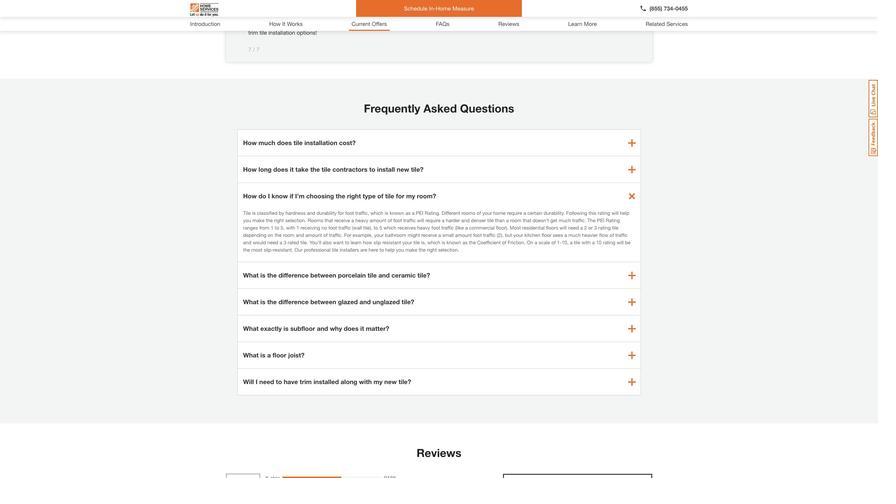 Task type: vqa. For each thing, say whether or not it's contained in the screenshot.
1st in from the right
no



Task type: locate. For each thing, give the bounding box(es) containing it.
you
[[249, 21, 258, 27], [243, 218, 251, 224], [396, 247, 404, 253]]

on
[[527, 240, 534, 246]]

2 vertical spatial does
[[344, 325, 359, 333]]

1 vertical spatial make
[[406, 247, 418, 253]]

your up slip
[[374, 232, 384, 238]]

traffic up small
[[442, 225, 454, 231]]

0 vertical spatial you
[[249, 21, 258, 27]]

rating right the this
[[598, 210, 611, 216]]

1 vertical spatial difference
[[279, 298, 309, 306]]

0 horizontal spatial traffic.
[[329, 232, 343, 238]]

3
[[595, 225, 598, 231], [284, 240, 287, 246]]

floor inside tile is classified by hardness and durability for foot traffic, which is known as a pei rating. different rooms of your home require a certain durability. following this rating will help you make the right selection. rooms that receive a heavy amount of foot traffic will require a harder and denser tile than a room that doesn't get much traffic. the pei rating ranges from 1 to 5, with 1 receiving no foot traffic (wall tile), to 5 which receives heavy foot traffic (like a commercial floor). most residential floors will need a 2 or 3 rating tile depending on the room and amount of traffic. for example, your bathroom might receive a small amount foot traffic (2), but your kitchen floor sees a much heavier flow of traffic and would need a 3 rated tile. you'll also want to learn how slip resistant your tile is, which is known as the coefficient of friction. on a scale of 1-10, a tile with a 10 rating will be the most slip-resistant. our professional tile installers are here to help you make the right selection.
[[542, 232, 552, 238]]

0 vertical spatial require
[[508, 210, 523, 216]]

hardness
[[286, 210, 306, 216]]

need right will
[[260, 378, 274, 386]]

selection. down hardness
[[286, 218, 307, 224]]

by
[[279, 210, 284, 216]]

schedule
[[404, 5, 428, 12]]

our
[[295, 247, 303, 253]]

related services
[[646, 20, 689, 27]]

for inside porcelain tile and ceramic tile are easy to work with and cut, making them common trim types for tile installations. depending on your project and tile type, you can choose from even more trim tiles available—talk to a specialist about trim tile installation options!
[[299, 12, 306, 19]]

0 horizontal spatial as
[[406, 210, 411, 216]]

1 horizontal spatial for
[[338, 210, 344, 216]]

asked
[[424, 102, 457, 115]]

or
[[589, 225, 593, 231]]

of down (2),
[[503, 240, 507, 246]]

0 horizontal spatial help
[[386, 247, 395, 253]]

durability
[[317, 210, 337, 216]]

you down common
[[249, 21, 258, 27]]

and down schedule
[[417, 12, 427, 19]]

between down professional on the left bottom of the page
[[311, 272, 337, 279]]

it
[[290, 166, 294, 173], [361, 325, 364, 333]]

3 what from the top
[[243, 325, 259, 333]]

you down tile
[[243, 218, 251, 224]]

1 vertical spatial new
[[385, 378, 397, 386]]

0 vertical spatial for
[[299, 12, 306, 19]]

0 horizontal spatial for
[[299, 12, 306, 19]]

more
[[585, 20, 597, 27]]

1 horizontal spatial 7
[[257, 46, 260, 53]]

it
[[283, 20, 286, 27]]

1 horizontal spatial room
[[511, 218, 522, 224]]

between for porcelain
[[311, 272, 337, 279]]

rooms
[[308, 218, 324, 224]]

of
[[378, 192, 384, 200], [477, 210, 481, 216], [388, 218, 392, 224], [324, 232, 328, 238], [610, 232, 615, 238], [503, 240, 507, 246], [552, 240, 556, 246]]

durability.
[[544, 210, 565, 216]]

2 vertical spatial rating
[[604, 240, 616, 246]]

exactly
[[261, 325, 282, 333]]

1 vertical spatial i
[[256, 378, 258, 386]]

1 horizontal spatial from
[[290, 21, 301, 27]]

known up receives
[[390, 210, 405, 216]]

(855) 734-0455 link
[[640, 4, 689, 13]]

rating
[[598, 210, 611, 216], [599, 225, 611, 231], [604, 240, 616, 246]]

4 what from the top
[[243, 352, 259, 359]]

from inside tile is classified by hardness and durability for foot traffic, which is known as a pei rating. different rooms of your home require a certain durability. following this rating will help you make the right selection. rooms that receive a heavy amount of foot traffic will require a harder and denser tile than a room that doesn't get much traffic. the pei rating ranges from 1 to 5, with 1 receiving no foot traffic (wall tile), to 5 which receives heavy foot traffic (like a commercial floor). most residential floors will need a 2 or 3 rating tile depending on the room and amount of traffic. for example, your bathroom might receive a small amount foot traffic (2), but your kitchen floor sees a much heavier flow of traffic and would need a 3 rated tile. you'll also want to learn how slip resistant your tile is, which is known as the coefficient of friction. on a scale of 1-10, a tile with a 10 rating will be the most slip-resistant. our professional tile installers are here to help you make the right selection.
[[260, 225, 270, 231]]

7 right / on the left of page
[[257, 46, 260, 53]]

1 vertical spatial help
[[386, 247, 395, 253]]

2
[[585, 225, 588, 231]]

1 vertical spatial selection.
[[439, 247, 460, 253]]

tile is classified by hardness and durability for foot traffic, which is known as a pei rating. different rooms of your home require a certain durability. following this rating will help you make the right selection. rooms that receive a heavy amount of foot traffic will require a harder and denser tile than a room that doesn't get much traffic. the pei rating ranges from 1 to 5, with 1 receiving no foot traffic (wall tile), to 5 which receives heavy foot traffic (like a commercial floor). most residential floors will need a 2 or 3 rating tile depending on the room and amount of traffic. for example, your bathroom might receive a small amount foot traffic (2), but your kitchen floor sees a much heavier flow of traffic and would need a 3 rated tile. you'll also want to learn how slip resistant your tile is, which is known as the coefficient of friction. on a scale of 1-10, a tile with a 10 rating will be the most slip-resistant. our professional tile installers are here to help you make the right selection.
[[243, 210, 631, 253]]

3 up resistant. at the left of page
[[284, 240, 287, 246]]

0 vertical spatial between
[[311, 272, 337, 279]]

what is the difference between porcelain tile and ceramic tile?
[[243, 272, 431, 279]]

1 vertical spatial does
[[274, 166, 288, 173]]

amount up you'll
[[306, 232, 322, 238]]

1 vertical spatial require
[[426, 218, 441, 224]]

1 vertical spatial as
[[463, 240, 468, 246]]

your
[[386, 12, 397, 19], [483, 210, 492, 216], [374, 232, 384, 238], [514, 232, 524, 238], [403, 240, 412, 246]]

a down project
[[398, 21, 401, 27]]

difference down our
[[279, 272, 309, 279]]

1 vertical spatial from
[[260, 225, 270, 231]]

need up slip-
[[268, 240, 279, 246]]

new for my
[[385, 378, 397, 386]]

long
[[259, 166, 272, 173]]

0 horizontal spatial floor
[[273, 352, 287, 359]]

1 left receiving
[[297, 225, 299, 231]]

measure
[[453, 5, 475, 12]]

1 horizontal spatial traffic.
[[573, 218, 587, 224]]

0 horizontal spatial are
[[324, 4, 331, 11]]

7
[[249, 46, 252, 53], [257, 46, 260, 53]]

on inside tile is classified by hardness and durability for foot traffic, which is known as a pei rating. different rooms of your home require a certain durability. following this rating will help you make the right selection. rooms that receive a heavy amount of foot traffic will require a harder and denser tile than a room that doesn't get much traffic. the pei rating ranges from 1 to 5, with 1 receiving no foot traffic (wall tile), to 5 which receives heavy foot traffic (like a commercial floor). most residential floors will need a 2 or 3 rating tile depending on the room and amount of traffic. for example, your bathroom might receive a small amount foot traffic (2), but your kitchen floor sees a much heavier flow of traffic and would need a 3 rated tile. you'll also want to learn how slip resistant your tile is, which is known as the coefficient of friction. on a scale of 1-10, a tile with a 10 rating will be the most slip-resistant. our professional tile installers are here to help you make the right selection.
[[268, 232, 274, 238]]

2 between from the top
[[311, 298, 337, 306]]

a right than
[[507, 218, 509, 224]]

will left be
[[617, 240, 624, 246]]

1 difference from the top
[[279, 272, 309, 279]]

which right 5 in the left of the page
[[384, 225, 397, 231]]

0 vertical spatial new
[[397, 166, 410, 173]]

0 horizontal spatial 7
[[249, 46, 252, 53]]

0 vertical spatial are
[[324, 4, 331, 11]]

2 what from the top
[[243, 298, 259, 306]]

help down resistant
[[386, 247, 395, 253]]

tile up 'installations.'
[[315, 4, 322, 11]]

for
[[344, 232, 352, 238]]

which right is,
[[428, 240, 441, 246]]

take
[[296, 166, 309, 173]]

tile left than
[[488, 218, 494, 224]]

about
[[428, 21, 442, 27]]

0 vertical spatial ceramic
[[293, 4, 313, 11]]

0 vertical spatial on
[[378, 12, 384, 19]]

1 vertical spatial right
[[274, 218, 284, 224]]

7 left / on the left of page
[[249, 46, 252, 53]]

/
[[253, 46, 255, 53]]

0 vertical spatial which
[[371, 210, 384, 216]]

coefficient
[[478, 240, 501, 246]]

1 vertical spatial 3
[[284, 240, 287, 246]]

your down cut,
[[386, 12, 397, 19]]

1 vertical spatial you
[[243, 218, 251, 224]]

difference for glazed
[[279, 298, 309, 306]]

porcelain
[[338, 272, 366, 279]]

specialist
[[403, 21, 426, 27]]

room up rated on the bottom of page
[[283, 232, 295, 238]]

current offers
[[352, 20, 387, 27]]

0 vertical spatial help
[[621, 210, 630, 216]]

2 vertical spatial for
[[338, 210, 344, 216]]

fireplace with tile trim image
[[469, 0, 630, 21]]

tiles
[[342, 21, 352, 27]]

what for what is a floor joist?
[[243, 352, 259, 359]]

traffic. up want
[[329, 232, 343, 238]]

1 between from the top
[[311, 272, 337, 279]]

0 horizontal spatial my
[[374, 378, 383, 386]]

0 vertical spatial 3
[[595, 225, 598, 231]]

from up depending
[[260, 225, 270, 231]]

0 vertical spatial from
[[290, 21, 301, 27]]

require
[[508, 210, 523, 216], [426, 218, 441, 224]]

tile right 10,
[[574, 240, 581, 246]]

home
[[494, 210, 506, 216]]

are up 'installations.'
[[324, 4, 331, 11]]

cut,
[[390, 4, 399, 11]]

them
[[420, 4, 433, 11]]

ceramic up unglazed at the left
[[392, 272, 416, 279]]

1 horizontal spatial 3
[[595, 225, 598, 231]]

1 horizontal spatial are
[[361, 247, 368, 253]]

a up the (wall
[[352, 218, 354, 224]]

tile left contractors
[[322, 166, 331, 173]]

3 right or
[[595, 225, 598, 231]]

2 vertical spatial need
[[260, 378, 274, 386]]

1 vertical spatial are
[[361, 247, 368, 253]]

from
[[290, 21, 301, 27], [260, 225, 270, 231]]

my left room?
[[407, 192, 416, 200]]

to left have
[[276, 378, 282, 386]]

have
[[284, 378, 298, 386]]

frequently
[[364, 102, 421, 115]]

choosing
[[307, 192, 334, 200]]

rated
[[288, 240, 299, 246]]

0 horizontal spatial i
[[256, 378, 258, 386]]

tile right type at the top left
[[386, 192, 395, 200]]

to left 5 in the left of the page
[[374, 225, 378, 231]]

2 7 from the left
[[257, 46, 260, 53]]

can
[[259, 21, 268, 27]]

1 vertical spatial ceramic
[[392, 272, 416, 279]]

(wall
[[353, 225, 362, 231]]

1 horizontal spatial require
[[508, 210, 523, 216]]

2 vertical spatial much
[[569, 232, 581, 238]]

0 horizontal spatial make
[[253, 218, 265, 224]]

1 horizontal spatial selection.
[[439, 247, 460, 253]]

1 horizontal spatial receive
[[422, 232, 437, 238]]

ceramic inside porcelain tile and ceramic tile are easy to work with and cut, making them common trim types for tile installations. depending on your project and tile type, you can choose from even more trim tiles available—talk to a specialist about trim tile installation options!
[[293, 4, 313, 11]]

make up ranges
[[253, 218, 265, 224]]

the right the choosing
[[336, 192, 346, 200]]

know
[[272, 192, 288, 200]]

floor left joist?
[[273, 352, 287, 359]]

options!
[[297, 29, 317, 36]]

install
[[377, 166, 395, 173]]

1 vertical spatial much
[[559, 218, 572, 224]]

0 vertical spatial right
[[347, 192, 361, 200]]

denser
[[471, 218, 486, 224]]

and up unglazed at the left
[[379, 272, 390, 279]]

2 difference from the top
[[279, 298, 309, 306]]

much right get
[[559, 218, 572, 224]]

for left room?
[[396, 192, 405, 200]]

0455
[[676, 5, 689, 12]]

rating down flow
[[604, 240, 616, 246]]

the left the most
[[243, 247, 250, 253]]

home
[[436, 5, 451, 12]]

is right exactly
[[284, 325, 289, 333]]

0 vertical spatial known
[[390, 210, 405, 216]]

which
[[371, 210, 384, 216], [384, 225, 397, 231], [428, 240, 441, 246]]

for right durability
[[338, 210, 344, 216]]

1 horizontal spatial reviews
[[499, 20, 520, 27]]

does for tile
[[277, 139, 292, 147]]

want
[[333, 240, 344, 246]]

questions
[[460, 102, 515, 115]]

glazed
[[338, 298, 358, 306]]

much
[[259, 139, 276, 147], [559, 218, 572, 224], [569, 232, 581, 238]]

0 horizontal spatial room
[[283, 232, 295, 238]]

as up receives
[[406, 210, 411, 216]]

0 vertical spatial difference
[[279, 272, 309, 279]]

2 1 from the left
[[297, 225, 299, 231]]

for inside tile is classified by hardness and durability for foot traffic, which is known as a pei rating. different rooms of your home require a certain durability. following this rating will help you make the right selection. rooms that receive a heavy amount of foot traffic will require a harder and denser tile than a room that doesn't get much traffic. the pei rating ranges from 1 to 5, with 1 receiving no foot traffic (wall tile), to 5 which receives heavy foot traffic (like a commercial floor). most residential floors will need a 2 or 3 rating tile depending on the room and amount of traffic. for example, your bathroom might receive a small amount foot traffic (2), but your kitchen floor sees a much heavier flow of traffic and would need a 3 rated tile. you'll also want to learn how slip resistant your tile is, which is known as the coefficient of friction. on a scale of 1-10, a tile with a 10 rating will be the most slip-resistant. our professional tile installers are here to help you make the right selection.
[[338, 210, 344, 216]]

0 vertical spatial heavy
[[356, 218, 369, 224]]

0 vertical spatial rating
[[598, 210, 611, 216]]

my right along
[[374, 378, 383, 386]]

a inside porcelain tile and ceramic tile are easy to work with and cut, making them common trim types for tile installations. depending on your project and tile type, you can choose from even more trim tiles available—talk to a specialist about trim tile installation options!
[[398, 21, 401, 27]]

professional
[[304, 247, 331, 253]]

the up exactly
[[267, 298, 277, 306]]

1 vertical spatial which
[[384, 225, 397, 231]]

new
[[397, 166, 410, 173], [385, 378, 397, 386]]

with up "depending"
[[367, 4, 377, 11]]

of left 1-
[[552, 240, 556, 246]]

a left 2
[[581, 225, 583, 231]]

and up tile.
[[296, 232, 304, 238]]

example,
[[353, 232, 373, 238]]

might
[[408, 232, 420, 238]]

5,
[[281, 225, 285, 231]]

0 horizontal spatial from
[[260, 225, 270, 231]]

slip-
[[264, 247, 273, 253]]

tile down in-
[[428, 12, 435, 19]]

make
[[253, 218, 265, 224], [406, 247, 418, 253]]

a left small
[[439, 232, 441, 238]]

2 horizontal spatial for
[[396, 192, 405, 200]]

foot left 'traffic,'
[[346, 210, 354, 216]]

between left glazed at left bottom
[[311, 298, 337, 306]]

1 vertical spatial on
[[268, 232, 274, 238]]

need left 2
[[569, 225, 579, 231]]

the right take
[[311, 166, 320, 173]]

as
[[406, 210, 411, 216], [463, 240, 468, 246]]

1 what from the top
[[243, 272, 259, 279]]

a left harder
[[442, 218, 445, 224]]

1 vertical spatial it
[[361, 325, 364, 333]]

traffic,
[[356, 210, 369, 216]]

that down durability
[[325, 218, 333, 224]]

1 horizontal spatial 1
[[297, 225, 299, 231]]

you inside porcelain tile and ceramic tile are easy to work with and cut, making them common trim types for tile installations. depending on your project and tile type, you can choose from even more trim tiles available—talk to a specialist about trim tile installation options!
[[249, 21, 258, 27]]

0 vertical spatial receive
[[335, 218, 350, 224]]

depending
[[243, 232, 267, 238]]

ceramic
[[293, 4, 313, 11], [392, 272, 416, 279]]

to right easy
[[346, 4, 351, 11]]

1 horizontal spatial pei
[[598, 218, 605, 224]]

tile),
[[364, 225, 373, 231]]

certain
[[528, 210, 543, 216]]

commercial
[[470, 225, 495, 231]]

with inside porcelain tile and ceramic tile are easy to work with and cut, making them common trim types for tile installations. depending on your project and tile type, you can choose from even more trim tiles available—talk to a specialist about trim tile installation options!
[[367, 4, 377, 11]]

0 vertical spatial it
[[290, 166, 294, 173]]

receiving
[[301, 225, 320, 231]]

2 horizontal spatial right
[[427, 247, 437, 253]]

new for install
[[397, 166, 410, 173]]

faqs
[[436, 20, 450, 27]]

how for how long does it take the tile contractors to install new tile?
[[243, 166, 257, 173]]

1 vertical spatial pei
[[598, 218, 605, 224]]

0 vertical spatial installation
[[269, 29, 295, 36]]

(2),
[[497, 232, 504, 238]]

most
[[252, 247, 263, 253]]

traffic. down the following
[[573, 218, 587, 224]]

selection. down small
[[439, 247, 460, 253]]

is,
[[422, 240, 426, 246]]

small
[[443, 232, 454, 238]]

of up the denser on the top right
[[477, 210, 481, 216]]

does
[[277, 139, 292, 147], [274, 166, 288, 173], [344, 325, 359, 333]]

installation inside porcelain tile and ceramic tile are easy to work with and cut, making them common trim types for tile installations. depending on your project and tile type, you can choose from even more trim tiles available—talk to a specialist about trim tile installation options!
[[269, 29, 295, 36]]

0 horizontal spatial on
[[268, 232, 274, 238]]

installations.
[[316, 12, 347, 19]]

1 horizontal spatial ceramic
[[392, 272, 416, 279]]

what for what exactly is subfloor and why does it matter?
[[243, 325, 259, 333]]

and down depending
[[243, 240, 252, 246]]

amount down (like
[[456, 232, 472, 238]]

heavy
[[356, 218, 369, 224], [418, 225, 431, 231]]

pei left the 'rating.'
[[416, 210, 424, 216]]

0 horizontal spatial right
[[274, 218, 284, 224]]

learn more
[[569, 20, 597, 27]]

1 vertical spatial heavy
[[418, 225, 431, 231]]

0 horizontal spatial it
[[290, 166, 294, 173]]

0 vertical spatial my
[[407, 192, 416, 200]]

what for what is the difference between porcelain tile and ceramic tile?
[[243, 272, 259, 279]]



Task type: describe. For each thing, give the bounding box(es) containing it.
tile down 'can'
[[260, 29, 267, 36]]

schedule in-home measure
[[404, 5, 475, 12]]

project
[[398, 12, 416, 19]]

1 vertical spatial rating
[[599, 225, 611, 231]]

sees
[[553, 232, 564, 238]]

how for how it works
[[269, 20, 281, 27]]

a up 10,
[[565, 232, 568, 238]]

type
[[363, 192, 376, 200]]

feedback link image
[[869, 119, 879, 156]]

1 horizontal spatial known
[[447, 240, 462, 246]]

to left 5,
[[275, 225, 279, 231]]

and up 'rooms'
[[307, 210, 316, 216]]

tile right porcelain
[[368, 272, 377, 279]]

related
[[646, 20, 666, 27]]

the down slip-
[[267, 272, 277, 279]]

with right along
[[359, 378, 372, 386]]

following
[[567, 210, 588, 216]]

from inside porcelain tile and ceramic tile are easy to work with and cut, making them common trim types for tile installations. depending on your project and tile type, you can choose from even more trim tiles available—talk to a specialist about trim tile installation options!
[[290, 21, 301, 27]]

between for glazed
[[311, 298, 337, 306]]

1 1 from the left
[[271, 225, 274, 231]]

your down might
[[403, 240, 412, 246]]

is down small
[[442, 240, 446, 246]]

1 horizontal spatial i
[[268, 192, 270, 200]]

0 horizontal spatial which
[[371, 210, 384, 216]]

classified
[[257, 210, 278, 216]]

0 vertical spatial make
[[253, 218, 265, 224]]

0 vertical spatial selection.
[[286, 218, 307, 224]]

trim down 'installations.'
[[331, 21, 341, 27]]

the left coefficient
[[469, 240, 476, 246]]

0 vertical spatial pei
[[416, 210, 424, 216]]

how
[[363, 240, 373, 246]]

works
[[287, 20, 303, 27]]

2 horizontal spatial which
[[428, 240, 441, 246]]

0 vertical spatial room
[[511, 218, 522, 224]]

to right here
[[380, 247, 384, 253]]

traffic up coefficient
[[484, 232, 496, 238]]

no
[[322, 225, 327, 231]]

foot up receives
[[394, 218, 402, 224]]

rooms
[[462, 210, 476, 216]]

0 vertical spatial as
[[406, 210, 411, 216]]

2 vertical spatial you
[[396, 247, 404, 253]]

than
[[496, 218, 505, 224]]

even
[[303, 21, 315, 27]]

is up exactly
[[261, 298, 266, 306]]

foot down the 'rating.'
[[432, 225, 441, 231]]

with down 'heavier'
[[582, 240, 591, 246]]

schedule in-home measure button
[[356, 0, 523, 17]]

get
[[551, 218, 558, 224]]

different
[[442, 210, 461, 216]]

current
[[352, 20, 371, 27]]

10
[[597, 240, 602, 246]]

1 vertical spatial traffic.
[[329, 232, 343, 238]]

0 horizontal spatial heavy
[[356, 218, 369, 224]]

here
[[369, 247, 379, 253]]

tile up even
[[307, 12, 314, 19]]

traffic up the for on the left top of the page
[[339, 225, 351, 231]]

is down slip-
[[261, 272, 266, 279]]

tile
[[243, 210, 251, 216]]

unglazed
[[373, 298, 400, 306]]

the down is,
[[419, 247, 426, 253]]

1 vertical spatial reviews
[[417, 447, 462, 460]]

1 vertical spatial for
[[396, 192, 405, 200]]

foot down commercial at top right
[[474, 232, 482, 238]]

traffic up be
[[616, 232, 628, 238]]

services
[[667, 20, 689, 27]]

what for what is the difference between glazed and unglazed tile?
[[243, 298, 259, 306]]

offers
[[372, 20, 387, 27]]

do it for you logo image
[[190, 0, 218, 19]]

how much does tile installation cost?
[[243, 139, 356, 147]]

of right flow
[[610, 232, 615, 238]]

floors
[[547, 225, 559, 231]]

types
[[284, 12, 297, 19]]

rating
[[606, 218, 621, 224]]

making
[[401, 4, 419, 11]]

a right (like
[[466, 225, 468, 231]]

a up resistant. at the left of page
[[280, 240, 283, 246]]

what exactly is subfloor and why does it matter?
[[243, 325, 390, 333]]

live chat image
[[869, 80, 879, 118]]

do
[[259, 192, 266, 200]]

of down 'no'
[[324, 232, 328, 238]]

of up "bathroom" at the left top of page
[[388, 218, 392, 224]]

how for how do i know if i'm choosing the right type of tile for my room?
[[243, 192, 257, 200]]

1 horizontal spatial right
[[347, 192, 361, 200]]

will up sees
[[560, 225, 567, 231]]

your up the denser on the top right
[[483, 210, 492, 216]]

depending
[[349, 12, 376, 19]]

rating.
[[425, 210, 441, 216]]

(855) 734-0455
[[650, 5, 689, 12]]

i'm
[[295, 192, 305, 200]]

will up might
[[417, 218, 424, 224]]

to down the for on the left top of the page
[[345, 240, 350, 246]]

a down exactly
[[267, 352, 271, 359]]

trim up / on the left of page
[[249, 29, 258, 36]]

bathroom
[[385, 232, 407, 238]]

7 / 7
[[249, 46, 260, 53]]

1 vertical spatial need
[[268, 240, 279, 246]]

is up "bathroom" at the left top of page
[[385, 210, 389, 216]]

difference for porcelain
[[279, 272, 309, 279]]

tile up take
[[294, 139, 303, 147]]

and left why
[[317, 325, 328, 333]]

doesn't
[[533, 218, 550, 224]]

are inside porcelain tile and ceramic tile are easy to work with and cut, making them common trim types for tile installations. depending on your project and tile type, you can choose from even more trim tiles available—talk to a specialist about trim tile installation options!
[[324, 4, 331, 11]]

to right the offers
[[392, 21, 397, 27]]

(855)
[[650, 5, 663, 12]]

2 vertical spatial right
[[427, 247, 437, 253]]

1 horizontal spatial which
[[384, 225, 397, 231]]

0 vertical spatial reviews
[[499, 20, 520, 27]]

1 horizontal spatial help
[[621, 210, 630, 216]]

room?
[[417, 192, 437, 200]]

1 horizontal spatial as
[[463, 240, 468, 246]]

1 horizontal spatial make
[[406, 247, 418, 253]]

is right tile
[[252, 210, 256, 216]]

2 that from the left
[[523, 218, 532, 224]]

does for it
[[274, 166, 288, 173]]

on inside porcelain tile and ceramic tile are easy to work with and cut, making them common trim types for tile installations. depending on your project and tile type, you can choose from even more trim tiles available—talk to a specialist about trim tile installation options!
[[378, 12, 384, 19]]

1 vertical spatial room
[[283, 232, 295, 238]]

cost?
[[339, 139, 356, 147]]

0 vertical spatial need
[[569, 225, 579, 231]]

with right 5,
[[286, 225, 295, 231]]

tile right 'porcelain' at left
[[273, 4, 281, 11]]

along
[[341, 378, 358, 386]]

1 horizontal spatial it
[[361, 325, 364, 333]]

in-
[[429, 5, 436, 12]]

tile down want
[[332, 247, 339, 253]]

how it works
[[269, 20, 303, 27]]

flow
[[600, 232, 609, 238]]

traffic up receives
[[404, 218, 416, 224]]

1 that from the left
[[325, 218, 333, 224]]

be
[[626, 240, 631, 246]]

tile left is,
[[414, 240, 420, 246]]

will up rating
[[612, 210, 619, 216]]

to left install
[[370, 166, 376, 173]]

this
[[589, 210, 597, 216]]

how long does it take the tile contractors to install new tile?
[[243, 166, 424, 173]]

0 horizontal spatial known
[[390, 210, 405, 216]]

tile down rating
[[613, 225, 619, 231]]

resistant
[[383, 240, 401, 246]]

work
[[353, 4, 365, 11]]

floor).
[[497, 225, 509, 231]]

1 vertical spatial receive
[[422, 232, 437, 238]]

a up receives
[[412, 210, 415, 216]]

installers
[[340, 247, 359, 253]]

a right on
[[535, 240, 538, 246]]

and left cut,
[[379, 4, 388, 11]]

trim up choose
[[272, 12, 282, 19]]

learn
[[569, 20, 583, 27]]

1 horizontal spatial amount
[[370, 218, 387, 224]]

the down classified
[[266, 218, 273, 224]]

most
[[510, 225, 521, 231]]

available—talk
[[354, 21, 390, 27]]

matter?
[[366, 325, 390, 333]]

heavier
[[583, 232, 598, 238]]

foot right 'no'
[[329, 225, 337, 231]]

introduction
[[190, 20, 221, 27]]

common
[[249, 12, 271, 19]]

1 horizontal spatial my
[[407, 192, 416, 200]]

a left 10
[[593, 240, 595, 246]]

are inside tile is classified by hardness and durability for foot traffic, which is known as a pei rating. different rooms of your home require a certain durability. following this rating will help you make the right selection. rooms that receive a heavy amount of foot traffic will require a harder and denser tile than a room that doesn't get much traffic. the pei rating ranges from 1 to 5, with 1 receiving no foot traffic (wall tile), to 5 which receives heavy foot traffic (like a commercial floor). most residential floors will need a 2 or 3 rating tile depending on the room and amount of traffic. for example, your bathroom might receive a small amount foot traffic (2), but your kitchen floor sees a much heavier flow of traffic and would need a 3 rated tile. you'll also want to learn how slip resistant your tile is, which is known as the coefficient of friction. on a scale of 1-10, a tile with a 10 rating will be the most slip-resistant. our professional tile installers are here to help you make the right selection.
[[361, 247, 368, 253]]

1 horizontal spatial heavy
[[418, 225, 431, 231]]

how for how much does tile installation cost?
[[243, 139, 257, 147]]

and right glazed at left bottom
[[360, 298, 371, 306]]

0 vertical spatial traffic.
[[573, 218, 587, 224]]

harder
[[446, 218, 460, 224]]

0 horizontal spatial receive
[[335, 218, 350, 224]]

2 horizontal spatial amount
[[456, 232, 472, 238]]

0 horizontal spatial 3
[[284, 240, 287, 246]]

trim right have
[[300, 378, 312, 386]]

a left 'certain' in the top right of the page
[[524, 210, 527, 216]]

your up friction.
[[514, 232, 524, 238]]

scale
[[539, 240, 551, 246]]

and up types
[[282, 4, 292, 11]]

0 horizontal spatial amount
[[306, 232, 322, 238]]

1 horizontal spatial installation
[[305, 139, 338, 147]]

5
[[380, 225, 383, 231]]

the down 5,
[[275, 232, 282, 238]]

1 vertical spatial my
[[374, 378, 383, 386]]

and down rooms on the top right of page
[[462, 218, 470, 224]]

of right type at the top left
[[378, 192, 384, 200]]

resistant.
[[273, 247, 293, 253]]

friction.
[[508, 240, 526, 246]]

is down exactly
[[261, 352, 266, 359]]

your inside porcelain tile and ceramic tile are easy to work with and cut, making them common trim types for tile installations. depending on your project and tile type, you can choose from even more trim tiles available—talk to a specialist about trim tile installation options!
[[386, 12, 397, 19]]

0 vertical spatial much
[[259, 139, 276, 147]]

easy
[[333, 4, 345, 11]]

choose
[[270, 21, 288, 27]]

a right 10,
[[570, 240, 573, 246]]

residential
[[523, 225, 545, 231]]

0 horizontal spatial require
[[426, 218, 441, 224]]

10,
[[562, 240, 569, 246]]

ranges
[[243, 225, 258, 231]]

also
[[323, 240, 332, 246]]

1 7 from the left
[[249, 46, 252, 53]]

734-
[[664, 5, 676, 12]]



